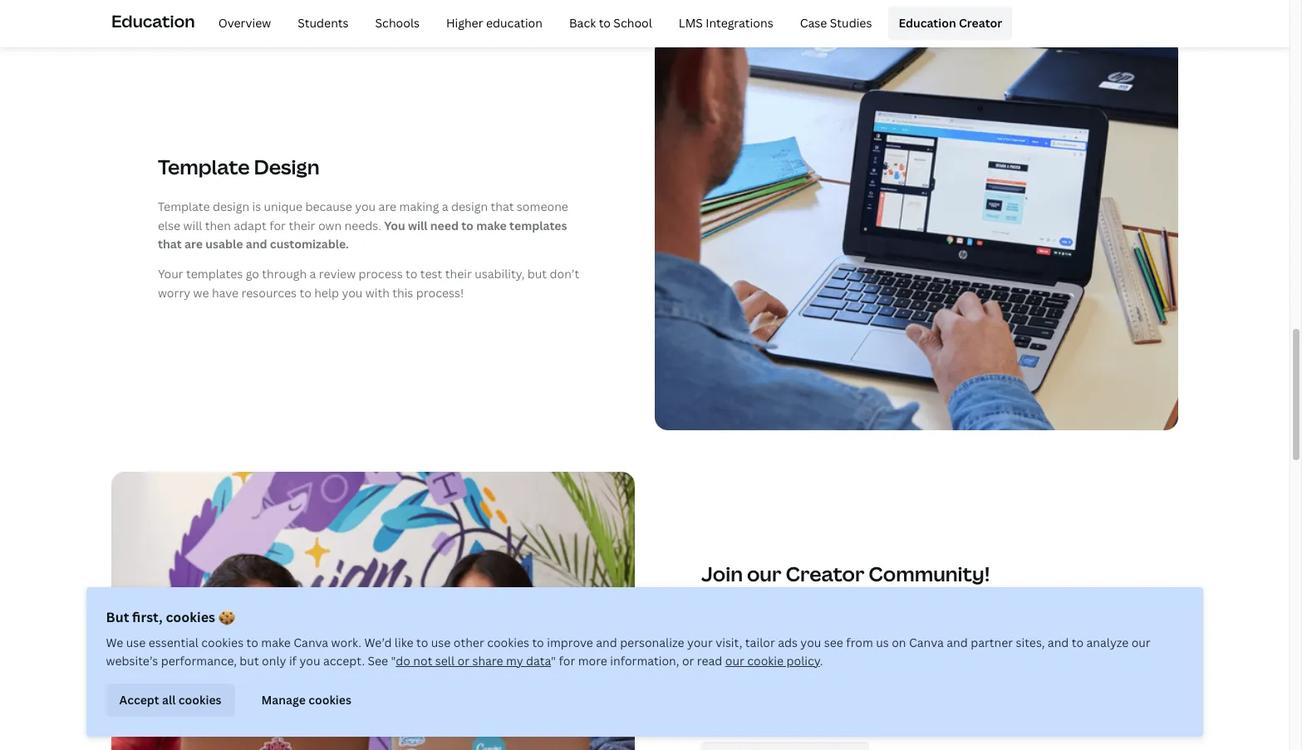 Task type: vqa. For each thing, say whether or not it's contained in the screenshot.
leftmost 'All'
yes



Task type: describe. For each thing, give the bounding box(es) containing it.
you up policy
[[801, 635, 822, 651]]

education for education creator
[[899, 15, 957, 31]]

a inside by joining our creator community, you'll meet like-minded creatives designing all kinds of templates. we have a community group exclusively for teachers where you can bounce ideas and inspiration off each other!
[[933, 625, 939, 641]]

accept all cookies button
[[106, 684, 235, 718]]

first,
[[133, 609, 163, 627]]

" inside we use essential cookies to make canva work. we'd like to use other cookies to improve and personalize your visit, tailor ads you see from us on canva and partner sites, and to analyze our website's performance, but only if you accept. see "
[[392, 654, 396, 669]]

from
[[847, 635, 874, 651]]

that inside you will need to make templates that are usable and customizable.
[[158, 236, 182, 252]]

upskilling
[[866, 693, 919, 709]]

cookies up essential
[[166, 609, 216, 627]]

and up do not sell or share my data " for more information, or read our cookie policy .
[[597, 635, 618, 651]]

you right if
[[300, 654, 321, 669]]

share inside you'll have the opportunity to engage in valuable discussions, share inspiration and participate in upskilling opportunities.
[[1048, 674, 1079, 690]]

a inside your templates go through a review process to test their usability, but don't worry we have resources to help you with this process!
[[310, 266, 316, 282]]

tailor
[[746, 635, 776, 651]]

community!
[[869, 561, 991, 588]]

this
[[393, 285, 414, 301]]

template design is unique because you are making a design that someone else will then adapt for their own needs.
[[158, 199, 569, 233]]

join
[[702, 561, 743, 588]]

make inside we use essential cookies to make canva work. we'd like to use other cookies to improve and personalize your visit, tailor ads you see from us on canva and partner sites, and to analyze our website's performance, but only if you accept. see "
[[262, 635, 291, 651]]

we
[[193, 285, 209, 301]]

1 vertical spatial creator
[[786, 561, 865, 588]]

joining
[[719, 607, 756, 623]]

teachers
[[702, 644, 751, 660]]

more
[[579, 654, 608, 669]]

is
[[252, 199, 261, 215]]

manage cookies button
[[249, 684, 365, 718]]

accept all cookies
[[120, 692, 222, 708]]

don't
[[550, 266, 580, 282]]

minded
[[984, 607, 1027, 623]]

template for template design is unique because you are making a design that someone else will then adapt for their own needs.
[[158, 199, 210, 215]]

like
[[395, 635, 414, 651]]

discussions,
[[978, 674, 1045, 690]]

🍪
[[219, 609, 236, 627]]

but first, cookies 🍪
[[106, 609, 236, 627]]

other
[[454, 635, 485, 651]]

partner
[[972, 635, 1014, 651]]

kinds
[[774, 625, 803, 641]]

manage cookies
[[262, 692, 352, 708]]

need
[[430, 217, 459, 233]]

participate
[[789, 693, 851, 709]]

the
[[765, 674, 783, 690]]

own
[[318, 217, 342, 233]]

our inside by joining our creator community, you'll meet like-minded creatives designing all kinds of templates. we have a community group exclusively for teachers where you can bounce ideas and inspiration off each other!
[[759, 607, 778, 623]]

are inside template design is unique because you are making a design that someone else will then adapt for their own needs.
[[379, 199, 397, 215]]

designing
[[702, 625, 755, 641]]

for inside template design is unique because you are making a design that someone else will then adapt for their own needs.
[[270, 217, 286, 233]]

off
[[1002, 644, 1018, 660]]

resources
[[242, 285, 297, 301]]

someone
[[517, 199, 569, 215]]

then
[[205, 217, 231, 233]]

inspiration inside by joining our creator community, you'll meet like-minded creatives designing all kinds of templates. we have a community group exclusively for teachers where you can bounce ideas and inspiration off each other!
[[939, 644, 999, 660]]

higher
[[446, 15, 484, 31]]

opportunity
[[786, 674, 854, 690]]

accept
[[120, 692, 160, 708]]

overview
[[218, 15, 271, 31]]

but
[[106, 609, 130, 627]]

their inside template design is unique because you are making a design that someone else will then adapt for their own needs.
[[289, 217, 316, 233]]

templates.
[[821, 625, 880, 641]]

higher education
[[446, 15, 543, 31]]

by joining our creator community, you'll meet like-minded creatives designing all kinds of templates. we have a community group exclusively for teachers where you can bounce ideas and inspiration off each other!
[[702, 607, 1125, 660]]

education creator link
[[889, 7, 1013, 40]]

but inside we use essential cookies to make canva work. we'd like to use other cookies to improve and personalize your visit, tailor ads you see from us on canva and partner sites, and to analyze our website's performance, but only if you accept. see "
[[240, 654, 260, 669]]

sites,
[[1017, 635, 1046, 651]]

integrations
[[706, 15, 774, 31]]

you inside your templates go through a review process to test their usability, but don't worry we have resources to help you with this process!
[[342, 285, 363, 301]]

making
[[400, 199, 439, 215]]

usability,
[[475, 266, 525, 282]]

you inside by joining our creator community, you'll meet like-minded creatives designing all kinds of templates. we have a community group exclusively for teachers where you can bounce ideas and inspiration off each other!
[[791, 644, 812, 660]]

our right join
[[747, 561, 782, 588]]

templates design image
[[655, 38, 1179, 431]]

students
[[298, 15, 349, 31]]

website's
[[106, 654, 159, 669]]

schools link
[[365, 7, 430, 40]]

cookies down 'accept.'
[[309, 692, 352, 708]]

community,
[[827, 607, 893, 623]]

1 vertical spatial in
[[853, 693, 864, 709]]

personalize
[[621, 635, 685, 651]]

2 canva from the left
[[910, 635, 945, 651]]

cookies up the my
[[488, 635, 530, 651]]

case
[[800, 15, 828, 31]]

us
[[877, 635, 890, 651]]

ads
[[779, 635, 799, 651]]

worry
[[158, 285, 191, 301]]

we inside by joining our creator community, you'll meet like-minded creatives designing all kinds of templates. we have a community group exclusively for teachers where you can bounce ideas and inspiration off each other!
[[883, 625, 901, 641]]

we inside we use essential cookies to make canva work. we'd like to use other cookies to improve and personalize your visit, tailor ads you see from us on canva and partner sites, and to analyze our website's performance, but only if you accept. see "
[[106, 635, 124, 651]]

manage
[[262, 692, 306, 708]]

you'll
[[702, 674, 732, 690]]

education creator
[[899, 15, 1003, 31]]

back
[[570, 15, 596, 31]]

our cookie policy link
[[726, 654, 821, 669]]

meet
[[929, 607, 958, 623]]

higher education link
[[437, 7, 553, 40]]

1 design from the left
[[213, 199, 250, 215]]

2 use from the left
[[432, 635, 451, 651]]

process
[[359, 266, 403, 282]]

on
[[893, 635, 907, 651]]

and inside by joining our creator community, you'll meet like-minded creatives designing all kinds of templates. we have a community group exclusively for teachers where you can bounce ideas and inspiration off each other!
[[915, 644, 936, 660]]

like-
[[961, 607, 984, 623]]

performance,
[[161, 654, 237, 669]]

review
[[319, 266, 356, 282]]

do not sell or share my data link
[[396, 654, 552, 669]]



Task type: locate. For each thing, give the bounding box(es) containing it.
are inside you will need to make templates that are usable and customizable.
[[185, 236, 203, 252]]

you'll have the opportunity to engage in valuable discussions, share inspiration and participate in upskilling opportunities.
[[702, 674, 1079, 709]]

back to school
[[570, 15, 653, 31]]

2 " from the left
[[552, 654, 557, 669]]

share down other
[[473, 654, 504, 669]]

templates down the someone
[[510, 217, 568, 233]]

each
[[1021, 644, 1047, 660]]

in
[[914, 674, 924, 690], [853, 693, 864, 709]]

have right we
[[212, 285, 239, 301]]

but left only
[[240, 654, 260, 669]]

education inside education creator link
[[899, 15, 957, 31]]

that down else
[[158, 236, 182, 252]]

0 vertical spatial for
[[270, 217, 286, 233]]

all inside by joining our creator community, you'll meet like-minded creatives designing all kinds of templates. we have a community group exclusively for teachers where you can bounce ideas and inspiration off each other!
[[758, 625, 771, 641]]

0 vertical spatial in
[[914, 674, 924, 690]]

inspiration inside you'll have the opportunity to engage in valuable discussions, share inspiration and participate in upskilling opportunities.
[[702, 693, 762, 709]]

1 vertical spatial for
[[1109, 625, 1125, 641]]

have inside your templates go through a review process to test their usability, but don't worry we have resources to help you with this process!
[[212, 285, 239, 301]]

menu bar containing overview
[[202, 7, 1013, 40]]

0 horizontal spatial that
[[158, 236, 182, 252]]

data
[[527, 654, 552, 669]]

1 horizontal spatial that
[[491, 199, 514, 215]]

we
[[883, 625, 901, 641], [106, 635, 124, 651]]

read
[[698, 654, 723, 669]]

0 vertical spatial all
[[758, 625, 771, 641]]

are left usable
[[185, 236, 203, 252]]

0 horizontal spatial "
[[392, 654, 396, 669]]

we up website's
[[106, 635, 124, 651]]

your
[[688, 635, 714, 651]]

1 horizontal spatial all
[[758, 625, 771, 641]]

needs.
[[345, 217, 382, 233]]

have inside you'll have the opportunity to engage in valuable discussions, share inspiration and participate in upskilling opportunities.
[[735, 674, 762, 690]]

1 or from the left
[[458, 654, 470, 669]]

0 horizontal spatial education
[[111, 10, 195, 32]]

back to school link
[[560, 7, 663, 40]]

education for education
[[111, 10, 195, 32]]

in left the upskilling
[[853, 693, 864, 709]]

a down meet
[[933, 625, 939, 641]]

case studies
[[800, 15, 873, 31]]

education
[[111, 10, 195, 32], [899, 15, 957, 31]]

1 horizontal spatial "
[[552, 654, 557, 669]]

all
[[758, 625, 771, 641], [163, 692, 176, 708]]

make
[[477, 217, 507, 233], [262, 635, 291, 651]]

template inside template design is unique because you are making a design that someone else will then adapt for their own needs.
[[158, 199, 210, 215]]

0 vertical spatial their
[[289, 217, 316, 233]]

0 vertical spatial creator
[[960, 15, 1003, 31]]

all right accept
[[163, 692, 176, 708]]

1 vertical spatial all
[[163, 692, 176, 708]]

templates up we
[[186, 266, 243, 282]]

for
[[270, 217, 286, 233], [1109, 625, 1125, 641], [560, 654, 576, 669]]

adapt
[[234, 217, 267, 233]]

or
[[458, 654, 470, 669], [683, 654, 695, 669]]

and inside you'll have the opportunity to engage in valuable discussions, share inspiration and participate in upskilling opportunities.
[[765, 693, 786, 709]]

our inside we use essential cookies to make canva work. we'd like to use other cookies to improve and personalize your visit, tailor ads you see from us on canva and partner sites, and to analyze our website's performance, but only if you accept. see "
[[1133, 635, 1152, 651]]

2 horizontal spatial a
[[933, 625, 939, 641]]

2 vertical spatial a
[[933, 625, 939, 641]]

share down other!
[[1048, 674, 1079, 690]]

will down making
[[408, 217, 428, 233]]

in right engage
[[914, 674, 924, 690]]

" right see
[[392, 654, 396, 669]]

for inside by joining our creator community, you'll meet like-minded creatives designing all kinds of templates. we have a community group exclusively for teachers where you can bounce ideas and inspiration off each other!
[[1109, 625, 1125, 641]]

test
[[421, 266, 443, 282]]

use up website's
[[127, 635, 146, 651]]

but left don't
[[528, 266, 547, 282]]

0 horizontal spatial have
[[212, 285, 239, 301]]

1 vertical spatial make
[[262, 635, 291, 651]]

1 horizontal spatial inspiration
[[939, 644, 999, 660]]

1 vertical spatial are
[[185, 236, 203, 252]]

school
[[614, 15, 653, 31]]

0 horizontal spatial for
[[270, 217, 286, 233]]

0 horizontal spatial inspiration
[[702, 693, 762, 709]]

1 vertical spatial a
[[310, 266, 316, 282]]

sell
[[436, 654, 455, 669]]

you down "of"
[[791, 644, 812, 660]]

cookies down performance, on the bottom left
[[179, 692, 222, 708]]

your templates go through a review process to test their usability, but don't worry we have resources to help you with this process!
[[158, 266, 580, 301]]

2 template from the top
[[158, 199, 210, 215]]

1 horizontal spatial have
[[735, 674, 762, 690]]

template for template design
[[158, 153, 250, 180]]

we use essential cookies to make canva work. we'd like to use other cookies to improve and personalize your visit, tailor ads you see from us on canva and partner sites, and to analyze our website's performance, but only if you accept. see "
[[106, 635, 1152, 669]]

0 horizontal spatial a
[[310, 266, 316, 282]]

2 horizontal spatial for
[[1109, 625, 1125, 641]]

1 horizontal spatial make
[[477, 217, 507, 233]]

do
[[396, 654, 411, 669]]

1 horizontal spatial a
[[442, 199, 449, 215]]

1 template from the top
[[158, 153, 250, 180]]

but inside your templates go through a review process to test their usability, but don't worry we have resources to help you with this process!
[[528, 266, 547, 282]]

1 canva from the left
[[294, 635, 329, 651]]

templates
[[510, 217, 568, 233], [186, 266, 243, 282]]

are up you
[[379, 199, 397, 215]]

0 vertical spatial have
[[212, 285, 239, 301]]

inspiration down the you'll
[[702, 693, 762, 709]]

cookies down "🍪"
[[202, 635, 244, 651]]

0 vertical spatial templates
[[510, 217, 568, 233]]

case studies link
[[790, 7, 883, 40]]

1 horizontal spatial for
[[560, 654, 576, 669]]

1 horizontal spatial in
[[914, 674, 924, 690]]

and down the the
[[765, 693, 786, 709]]

2 or from the left
[[683, 654, 695, 669]]

and inside you will need to make templates that are usable and customizable.
[[246, 236, 267, 252]]

you
[[384, 217, 406, 233]]

canva right on
[[910, 635, 945, 651]]

0 horizontal spatial but
[[240, 654, 260, 669]]

where
[[754, 644, 788, 660]]

are
[[379, 199, 397, 215], [185, 236, 203, 252]]

for down unique
[[270, 217, 286, 233]]

exclusively
[[1045, 625, 1106, 641]]

0 vertical spatial make
[[477, 217, 507, 233]]

0 horizontal spatial in
[[853, 693, 864, 709]]

your
[[158, 266, 184, 282]]

engage
[[872, 674, 911, 690]]

1 vertical spatial template
[[158, 199, 210, 215]]

0 horizontal spatial make
[[262, 635, 291, 651]]

a inside template design is unique because you are making a design that someone else will then adapt for their own needs.
[[442, 199, 449, 215]]

or left read
[[683, 654, 695, 669]]

join our creator community!
[[702, 561, 991, 588]]

information,
[[611, 654, 680, 669]]

0 horizontal spatial are
[[185, 236, 203, 252]]

0 vertical spatial are
[[379, 199, 397, 215]]

will inside you will need to make templates that are usable and customizable.
[[408, 217, 428, 233]]

0 horizontal spatial we
[[106, 635, 124, 651]]

our down visit,
[[726, 654, 745, 669]]

use up sell
[[432, 635, 451, 651]]

by
[[702, 607, 716, 623]]

unique
[[264, 199, 303, 215]]

make up only
[[262, 635, 291, 651]]

1 horizontal spatial canva
[[910, 635, 945, 651]]

0 vertical spatial but
[[528, 266, 547, 282]]

1 horizontal spatial share
[[1048, 674, 1079, 690]]

my
[[507, 654, 524, 669]]

template
[[158, 153, 250, 180], [158, 199, 210, 215]]

their up process!
[[445, 266, 472, 282]]

and down adapt
[[246, 236, 267, 252]]

of
[[806, 625, 818, 641]]

0 vertical spatial share
[[473, 654, 504, 669]]

and
[[246, 236, 267, 252], [597, 635, 618, 651], [948, 635, 969, 651], [1049, 635, 1070, 651], [915, 644, 936, 660], [765, 693, 786, 709]]

0 horizontal spatial will
[[183, 217, 202, 233]]

1 use from the left
[[127, 635, 146, 651]]

will inside template design is unique because you are making a design that someone else will then adapt for their own needs.
[[183, 217, 202, 233]]

design
[[254, 153, 320, 180]]

because
[[306, 199, 352, 215]]

can
[[815, 644, 835, 660]]

and right on
[[915, 644, 936, 660]]

1 vertical spatial their
[[445, 266, 472, 282]]

0 horizontal spatial their
[[289, 217, 316, 233]]

1 horizontal spatial design
[[451, 199, 488, 215]]

1 horizontal spatial their
[[445, 266, 472, 282]]

2 design from the left
[[451, 199, 488, 215]]

1 vertical spatial that
[[158, 236, 182, 252]]

other!
[[1050, 644, 1085, 660]]

2 will from the left
[[408, 217, 428, 233]]

template up else
[[158, 199, 210, 215]]

if
[[290, 654, 297, 669]]

1 vertical spatial share
[[1048, 674, 1079, 690]]

visit,
[[716, 635, 743, 651]]

a up help
[[310, 266, 316, 282]]

templates inside your templates go through a review process to test their usability, but don't worry we have resources to help you with this process!
[[186, 266, 243, 282]]

0 horizontal spatial design
[[213, 199, 250, 215]]

we up "ideas"
[[883, 625, 901, 641]]

design up then
[[213, 199, 250, 215]]

have left the the
[[735, 674, 762, 690]]

creator inside by joining our creator community, you'll meet like-minded creatives designing all kinds of templates. we have a community group exclusively for teachers where you can bounce ideas and inspiration off each other!
[[781, 607, 824, 623]]

work.
[[332, 635, 362, 651]]

2 vertical spatial have
[[735, 674, 762, 690]]

0 horizontal spatial or
[[458, 654, 470, 669]]

you will need to make templates that are usable and customizable.
[[158, 217, 568, 252]]

" down improve
[[552, 654, 557, 669]]

1 horizontal spatial will
[[408, 217, 428, 233]]

make right need
[[477, 217, 507, 233]]

will right else
[[183, 217, 202, 233]]

you up the needs.
[[355, 199, 376, 215]]

lms
[[679, 15, 703, 31]]

0 vertical spatial inspiration
[[939, 644, 999, 660]]

1 vertical spatial inspiration
[[702, 693, 762, 709]]

0 vertical spatial template
[[158, 153, 250, 180]]

that inside template design is unique because you are making a design that someone else will then adapt for their own needs.
[[491, 199, 514, 215]]

1 horizontal spatial but
[[528, 266, 547, 282]]

menu bar
[[202, 7, 1013, 40]]

1 horizontal spatial we
[[883, 625, 901, 641]]

1 horizontal spatial templates
[[510, 217, 568, 233]]

a up need
[[442, 199, 449, 215]]

2 horizontal spatial have
[[903, 625, 930, 641]]

2 vertical spatial creator
[[781, 607, 824, 623]]

1 " from the left
[[392, 654, 396, 669]]

educators talking image
[[111, 472, 635, 751]]

overview link
[[208, 7, 281, 40]]

and right each
[[1049, 635, 1070, 651]]

schools
[[375, 15, 420, 31]]

template up then
[[158, 153, 250, 180]]

0 horizontal spatial templates
[[186, 266, 243, 282]]

through
[[262, 266, 307, 282]]

else
[[158, 217, 181, 233]]

creatives
[[1030, 607, 1081, 623]]

to inside you'll have the opportunity to engage in valuable discussions, share inspiration and participate in upskilling opportunities.
[[857, 674, 869, 690]]

to inside you will need to make templates that are usable and customizable.
[[462, 217, 474, 233]]

students link
[[288, 7, 359, 40]]

1 vertical spatial templates
[[186, 266, 243, 282]]

1 horizontal spatial education
[[899, 15, 957, 31]]

go
[[246, 266, 259, 282]]

2 vertical spatial for
[[560, 654, 576, 669]]

policy
[[787, 654, 821, 669]]

studies
[[830, 15, 873, 31]]

templates inside you will need to make templates that are usable and customizable.
[[510, 217, 568, 233]]

process!
[[416, 285, 464, 301]]

use
[[127, 635, 146, 651], [432, 635, 451, 651]]

or right sell
[[458, 654, 470, 669]]

our right analyze
[[1133, 635, 1152, 651]]

their inside your templates go through a review process to test their usability, but don't worry we have resources to help you with this process!
[[445, 266, 472, 282]]

template design
[[158, 153, 320, 180]]

inspiration down the community
[[939, 644, 999, 660]]

1 horizontal spatial are
[[379, 199, 397, 215]]

community
[[942, 625, 1006, 641]]

all inside button
[[163, 692, 176, 708]]

accept.
[[324, 654, 366, 669]]

1 horizontal spatial or
[[683, 654, 695, 669]]

their up customizable.
[[289, 217, 316, 233]]

lms integrations
[[679, 15, 774, 31]]

analyze
[[1088, 635, 1130, 651]]

0 horizontal spatial share
[[473, 654, 504, 669]]

.
[[821, 654, 824, 669]]

all up where
[[758, 625, 771, 641]]

but
[[528, 266, 547, 282], [240, 654, 260, 669]]

our up kinds
[[759, 607, 778, 623]]

design
[[213, 199, 250, 215], [451, 199, 488, 215]]

1 vertical spatial but
[[240, 654, 260, 669]]

and down like-
[[948, 635, 969, 651]]

cookie
[[748, 654, 785, 669]]

you inside template design is unique because you are making a design that someone else will then adapt for their own needs.
[[355, 199, 376, 215]]

that left the someone
[[491, 199, 514, 215]]

that
[[491, 199, 514, 215], [158, 236, 182, 252]]

you down review
[[342, 285, 363, 301]]

canva up if
[[294, 635, 329, 651]]

design up need
[[451, 199, 488, 215]]

their
[[289, 217, 316, 233], [445, 266, 472, 282]]

0 vertical spatial a
[[442, 199, 449, 215]]

education
[[486, 15, 543, 31]]

for down improve
[[560, 654, 576, 669]]

group
[[1009, 625, 1042, 641]]

have inside by joining our creator community, you'll meet like-minded creatives designing all kinds of templates. we have a community group exclusively for teachers where you can bounce ideas and inspiration off each other!
[[903, 625, 930, 641]]

only
[[262, 654, 287, 669]]

you
[[355, 199, 376, 215], [342, 285, 363, 301], [801, 635, 822, 651], [791, 644, 812, 660], [300, 654, 321, 669]]

1 will from the left
[[183, 217, 202, 233]]

1 horizontal spatial use
[[432, 635, 451, 651]]

for right exclusively
[[1109, 625, 1125, 641]]

share
[[473, 654, 504, 669], [1048, 674, 1079, 690]]

0 vertical spatial that
[[491, 199, 514, 215]]

1 vertical spatial have
[[903, 625, 930, 641]]

0 horizontal spatial all
[[163, 692, 176, 708]]

have down the you'll
[[903, 625, 930, 641]]

0 horizontal spatial use
[[127, 635, 146, 651]]

our
[[747, 561, 782, 588], [759, 607, 778, 623], [1133, 635, 1152, 651], [726, 654, 745, 669]]

make inside you will need to make templates that are usable and customizable.
[[477, 217, 507, 233]]

0 horizontal spatial canva
[[294, 635, 329, 651]]



